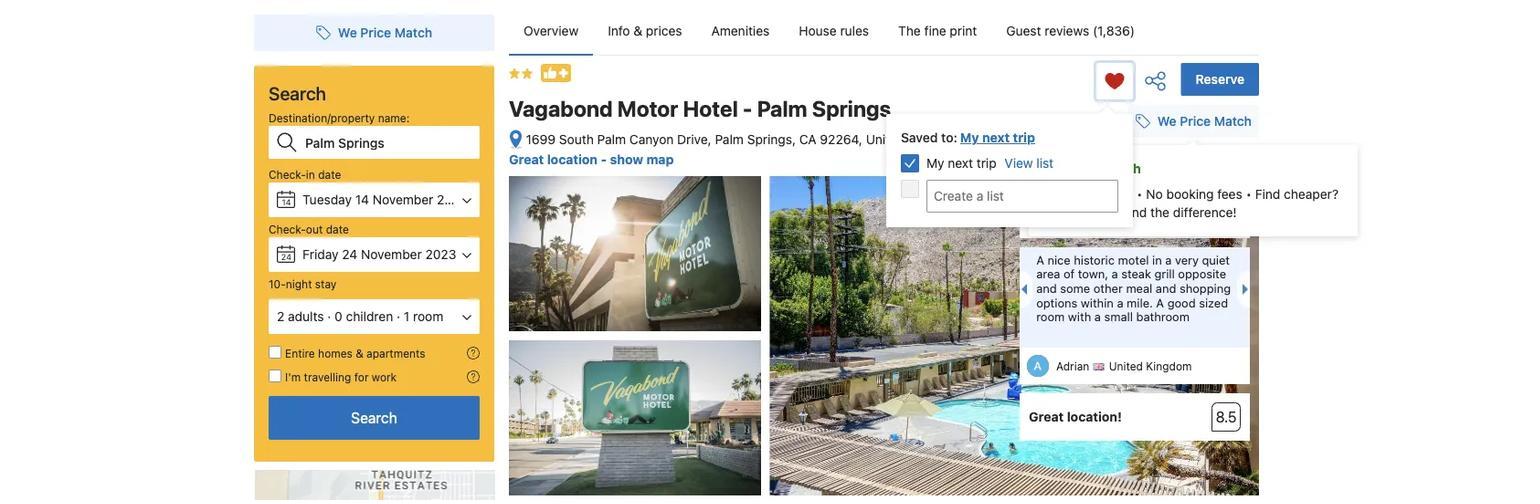 Task type: locate. For each thing, give the bounding box(es) containing it.
i'm
[[285, 371, 301, 384]]

0 vertical spatial great
[[509, 152, 544, 167]]

1699 south palm canyon drive, palm springs, ca 92264, united states – great location - show map
[[509, 132, 957, 167]]

0 vertical spatial in
[[306, 168, 315, 181]]

price up low
[[1066, 161, 1099, 176]]

my next trip view list
[[927, 156, 1054, 171]]

0 vertical spatial a
[[1036, 253, 1044, 267]]

we price match down reserve "button"
[[1157, 114, 1252, 129]]

room down options
[[1036, 310, 1065, 324]]

united left kingdom
[[1109, 361, 1143, 373]]

2 horizontal spatial palm
[[757, 96, 807, 122]]

guest reviews (1,836)
[[1006, 23, 1135, 38]]

0 vertical spatial search
[[269, 82, 326, 104]]

destination/property
[[269, 111, 375, 124]]

opposite
[[1178, 267, 1226, 281]]

1 vertical spatial -
[[601, 152, 607, 167]]

14
[[355, 192, 369, 207], [282, 197, 291, 207]]

0 horizontal spatial we
[[338, 25, 357, 40]]

0 horizontal spatial my
[[927, 156, 944, 171]]

2023 down tuesday 14 november 2023
[[425, 247, 456, 262]]

2 vertical spatial we
[[1043, 161, 1063, 176]]

united left 'states'
[[866, 132, 905, 147]]

1 vertical spatial great
[[1029, 410, 1064, 425]]

1 horizontal spatial reviews
[[1165, 215, 1204, 228]]

& up for
[[356, 347, 363, 360]]

a
[[1165, 253, 1172, 267], [1112, 267, 1118, 281], [1117, 296, 1123, 310], [1094, 310, 1101, 324]]

we inside search section
[[338, 25, 357, 40]]

trip up view list link
[[1013, 130, 1035, 145]]

next
[[982, 130, 1010, 145], [948, 156, 973, 171]]

area
[[1036, 267, 1060, 281]]

0 vertical spatial reviews
[[1045, 23, 1089, 38]]

price down reserve "button"
[[1180, 114, 1211, 129]]

1 vertical spatial search
[[351, 410, 397, 427]]

shopping
[[1180, 282, 1231, 295]]

scored 7.8 element
[[1212, 197, 1241, 227]]

0 vertical spatial date
[[318, 168, 341, 181]]

- inside 1699 south palm canyon drive, palm springs, ca 92264, united states – great location - show map
[[601, 152, 607, 167]]

list
[[1036, 156, 1054, 171]]

we price match inside search section
[[338, 25, 432, 40]]

name:
[[378, 111, 410, 124]]

in up grill
[[1152, 253, 1162, 267]]

1 horizontal spatial 24
[[342, 247, 358, 262]]

november for 24
[[361, 247, 422, 262]]

0 horizontal spatial we price match
[[338, 25, 432, 40]]

· left "1"
[[397, 309, 400, 324]]

reserve
[[1196, 72, 1244, 87]]

tuesday 14 november 2023
[[302, 192, 468, 207]]

2023
[[437, 192, 468, 207], [425, 247, 456, 262]]

november down tuesday 14 november 2023
[[361, 247, 422, 262]]

check-
[[269, 168, 306, 181], [269, 223, 306, 236]]

view list link
[[1005, 156, 1054, 171]]

0 horizontal spatial we price match button
[[309, 16, 440, 49]]

check- for in
[[269, 168, 306, 181]]

check-in date
[[269, 168, 341, 181]]

0 horizontal spatial &
[[356, 347, 363, 360]]

1 horizontal spatial in
[[1152, 253, 1162, 267]]

we up destination/property name:
[[338, 25, 357, 40]]

0 horizontal spatial palm
[[597, 132, 626, 147]]

reviews inside good 1,836 reviews
[[1165, 215, 1204, 228]]

24
[[342, 247, 358, 262], [281, 252, 292, 262]]

in up tuesday
[[306, 168, 315, 181]]

1 horizontal spatial -
[[743, 96, 753, 122]]

palm up 'show'
[[597, 132, 626, 147]]

stay
[[315, 278, 337, 291]]

2 • from the left
[[1246, 187, 1252, 202]]

trip
[[1013, 130, 1035, 145], [977, 156, 997, 171]]

2 horizontal spatial we price match
[[1157, 114, 1252, 129]]

2 horizontal spatial we
[[1157, 114, 1177, 129]]

reviews right guest
[[1045, 23, 1089, 38]]

date right the "out"
[[326, 223, 349, 236]]

0 horizontal spatial united
[[866, 132, 905, 147]]

great down click to open map view image
[[509, 152, 544, 167]]

0 vertical spatial november
[[373, 192, 433, 207]]

0 vertical spatial we price match
[[338, 25, 432, 40]]

1 vertical spatial united
[[1109, 361, 1143, 373]]

great left the location!
[[1029, 410, 1064, 425]]

1 horizontal spatial we price match
[[1043, 161, 1141, 176]]

next image
[[1243, 284, 1254, 295]]

0 vertical spatial we
[[338, 25, 357, 40]]

scored 8.5 element
[[1212, 403, 1241, 432]]

1 horizontal spatial search
[[351, 410, 397, 427]]

find cheaper? we'll refund the difference!
[[1076, 187, 1339, 220]]

trip down "my next trip" link
[[977, 156, 997, 171]]

7.8
[[1216, 203, 1236, 221]]

friday
[[302, 247, 339, 262]]

reserve button
[[1181, 63, 1259, 96]]

0 vertical spatial price
[[360, 25, 391, 40]]

·
[[327, 309, 331, 324], [397, 309, 400, 324]]

check- for out
[[269, 223, 306, 236]]

the
[[1150, 205, 1170, 220]]

ca
[[799, 132, 817, 147]]

1 horizontal spatial my
[[960, 130, 979, 145]]

match up name:
[[395, 25, 432, 40]]

Type the name of your list and press enter to add text field
[[927, 180, 1118, 213]]

0 vertical spatial match
[[395, 25, 432, 40]]

1 vertical spatial 2023
[[425, 247, 456, 262]]

1 vertical spatial in
[[1152, 253, 1162, 267]]

we price match button
[[309, 16, 440, 49], [1128, 105, 1259, 138]]

2023 down where are you going? field
[[437, 192, 468, 207]]

we price match button up name:
[[309, 16, 440, 49]]

if you select this option, we'll show you popular business travel features like breakfast, wifi and free parking. image
[[467, 371, 480, 384]]

my right –
[[960, 130, 979, 145]]

1 horizontal spatial we
[[1043, 161, 1063, 176]]

10-night stay
[[269, 278, 337, 291]]

states
[[908, 132, 946, 147]]

match up rates
[[1102, 161, 1141, 176]]

a up bathroom
[[1156, 296, 1164, 310]]

united inside 1699 south palm canyon drive, palm springs, ca 92264, united states – great location - show map
[[866, 132, 905, 147]]

apartments
[[366, 347, 425, 360]]

my
[[960, 130, 979, 145], [927, 156, 944, 171]]

0 horizontal spatial search
[[269, 82, 326, 104]]

1 vertical spatial reviews
[[1165, 215, 1204, 228]]

a down within
[[1094, 310, 1101, 324]]

my next trip link
[[960, 129, 1035, 147]]

14 down the check-in date
[[282, 197, 291, 207]]

search up destination/property
[[269, 82, 326, 104]]

price
[[360, 25, 391, 40], [1180, 114, 1211, 129], [1066, 161, 1099, 176]]

0 horizontal spatial great
[[509, 152, 544, 167]]

0 horizontal spatial 24
[[281, 252, 292, 262]]

next up "my next trip view list"
[[982, 130, 1010, 145]]

great location!
[[1029, 410, 1122, 425]]

1 horizontal spatial ·
[[397, 309, 400, 324]]

palm up springs,
[[757, 96, 807, 122]]

search down work
[[351, 410, 397, 427]]

1 vertical spatial we price match button
[[1128, 105, 1259, 138]]

1 vertical spatial november
[[361, 247, 422, 262]]

find
[[1255, 187, 1280, 202]]

1 vertical spatial match
[[1214, 114, 1252, 129]]

in inside search section
[[306, 168, 315, 181]]

date up tuesday
[[318, 168, 341, 181]]

2 vertical spatial match
[[1102, 161, 1141, 176]]

adults
[[288, 309, 324, 324]]

november
[[373, 192, 433, 207], [361, 247, 422, 262]]

price inside search section
[[360, 25, 391, 40]]

house
[[799, 23, 837, 38]]

0 vertical spatial &
[[634, 23, 642, 38]]

0 horizontal spatial and
[[1036, 282, 1057, 295]]

of
[[1064, 267, 1075, 281]]

palm right drive,
[[715, 132, 744, 147]]

0 vertical spatial we price match button
[[309, 16, 440, 49]]

check- up the friday
[[269, 223, 306, 236]]

1 horizontal spatial a
[[1156, 296, 1164, 310]]

saved
[[901, 130, 938, 145]]

next down –
[[948, 156, 973, 171]]

0 vertical spatial check-
[[269, 168, 306, 181]]

we price match up name:
[[338, 25, 432, 40]]

0 horizontal spatial room
[[413, 309, 443, 324]]

fine
[[924, 23, 946, 38]]

no
[[1146, 187, 1163, 202]]

2 vertical spatial we price match
[[1043, 161, 1141, 176]]

24 up 10-
[[281, 252, 292, 262]]

& right info
[[634, 23, 642, 38]]

map
[[646, 152, 674, 167]]

1 horizontal spatial we price match button
[[1128, 105, 1259, 138]]

0 horizontal spatial a
[[1036, 253, 1044, 267]]

0 horizontal spatial in
[[306, 168, 315, 181]]

amenities link
[[697, 7, 784, 55]]

0 vertical spatial my
[[960, 130, 979, 145]]

reviews down good
[[1165, 215, 1204, 228]]

a
[[1036, 253, 1044, 267], [1156, 296, 1164, 310]]

0 horizontal spatial •
[[1137, 187, 1143, 202]]

0 horizontal spatial trip
[[977, 156, 997, 171]]

0 horizontal spatial match
[[395, 25, 432, 40]]

night
[[286, 278, 312, 291]]

guest reviews (1,836) link
[[992, 7, 1150, 55]]

0 vertical spatial trip
[[1013, 130, 1035, 145]]

search inside button
[[351, 410, 397, 427]]

- right hotel
[[743, 96, 753, 122]]

we price match button down reserve "button"
[[1128, 105, 1259, 138]]

2 check- from the top
[[269, 223, 306, 236]]

my down 'states'
[[927, 156, 944, 171]]

palm
[[757, 96, 807, 122], [597, 132, 626, 147], [715, 132, 744, 147]]

• left the no
[[1137, 187, 1143, 202]]

1 vertical spatial &
[[356, 347, 363, 360]]

match inside search section
[[395, 25, 432, 40]]

overview link
[[509, 7, 593, 55]]

a up the area
[[1036, 253, 1044, 267]]

we right view
[[1043, 161, 1063, 176]]

and down the area
[[1036, 282, 1057, 295]]

and
[[1036, 282, 1057, 295], [1156, 282, 1176, 295]]

we'll show you stays where you can have the entire place to yourself image
[[467, 347, 480, 360], [467, 347, 480, 360]]

0 vertical spatial united
[[866, 132, 905, 147]]

0 vertical spatial 2023
[[437, 192, 468, 207]]

we up low rates • no booking fees •
[[1157, 114, 1177, 129]]

fees
[[1217, 187, 1242, 202]]

location
[[547, 152, 598, 167]]

92264,
[[820, 132, 862, 147]]

1 horizontal spatial next
[[982, 130, 1010, 145]]

and down grill
[[1156, 282, 1176, 295]]

-
[[743, 96, 753, 122], [601, 152, 607, 167]]

0 vertical spatial next
[[982, 130, 1010, 145]]

1 horizontal spatial and
[[1156, 282, 1176, 295]]

• right fees
[[1246, 187, 1252, 202]]

1 horizontal spatial room
[[1036, 310, 1065, 324]]

1,836
[[1133, 215, 1162, 228]]

· left 0
[[327, 309, 331, 324]]

great location - show map button
[[509, 152, 674, 167]]

14 right tuesday
[[355, 192, 369, 207]]

- left 'show'
[[601, 152, 607, 167]]

1 vertical spatial we
[[1157, 114, 1177, 129]]

1 vertical spatial check-
[[269, 223, 306, 236]]

2023 for tuesday 14 november 2023
[[437, 192, 468, 207]]

0 horizontal spatial price
[[360, 25, 391, 40]]

10-
[[269, 278, 286, 291]]

1 horizontal spatial price
[[1066, 161, 1099, 176]]

within
[[1081, 296, 1114, 310]]

we price match up low
[[1043, 161, 1141, 176]]

tuesday
[[302, 192, 352, 207]]

in
[[306, 168, 315, 181], [1152, 253, 1162, 267]]

0 horizontal spatial next
[[948, 156, 973, 171]]

very
[[1175, 253, 1199, 267]]

0 horizontal spatial ·
[[327, 309, 331, 324]]

price up name:
[[360, 25, 391, 40]]

1 horizontal spatial •
[[1246, 187, 1252, 202]]

refund
[[1108, 205, 1147, 220]]

1 vertical spatial date
[[326, 223, 349, 236]]

the
[[898, 23, 921, 38]]

2 horizontal spatial price
[[1180, 114, 1211, 129]]

match down reserve "button"
[[1214, 114, 1252, 129]]

date for check-out date
[[326, 223, 349, 236]]

24 right the friday
[[342, 247, 358, 262]]

rules
[[840, 23, 869, 38]]

room inside a nice historic motel in a very quiet area of town, a steak grill opposite and some other meal and shopping options within a mile. a good sized room with a small bathroom
[[1036, 310, 1065, 324]]

1 check- from the top
[[269, 168, 306, 181]]

room right "1"
[[413, 309, 443, 324]]

a nice historic motel in a very quiet area of town, a steak grill opposite and some other meal and shopping options within a mile. a good sized room with a small bathroom
[[1036, 253, 1231, 324]]

low rates • no booking fees •
[[1076, 187, 1255, 202]]

november down where are you going? field
[[373, 192, 433, 207]]

0 horizontal spatial -
[[601, 152, 607, 167]]

check- up tuesday
[[269, 168, 306, 181]]

house rules
[[799, 23, 869, 38]]

cheaper?
[[1284, 187, 1339, 202]]

match for we price match dropdown button in search section
[[395, 25, 432, 40]]

2 horizontal spatial match
[[1214, 114, 1252, 129]]



Task type: describe. For each thing, give the bounding box(es) containing it.
previous image
[[1016, 284, 1027, 295]]

show
[[610, 152, 643, 167]]

grill
[[1154, 267, 1175, 281]]

canyon
[[629, 132, 674, 147]]

0 horizontal spatial reviews
[[1045, 23, 1089, 38]]

drive,
[[677, 132, 711, 147]]

kingdom
[[1146, 361, 1192, 373]]

1
[[404, 309, 410, 324]]

rates
[[1104, 187, 1133, 202]]

mile.
[[1127, 296, 1153, 310]]

vagabond motor hotel - palm springs
[[509, 96, 891, 122]]

match for the bottom we price match dropdown button
[[1214, 114, 1252, 129]]

booking
[[1166, 187, 1214, 202]]

quiet
[[1202, 253, 1230, 267]]

i'm travelling for work
[[285, 371, 397, 384]]

the fine print
[[898, 23, 977, 38]]

to:
[[941, 130, 957, 145]]

Where are you going? field
[[298, 126, 480, 159]]

great inside 1699 south palm canyon drive, palm springs, ca 92264, united states – great location - show map
[[509, 152, 544, 167]]

1699
[[526, 132, 556, 147]]

check-out date
[[269, 223, 349, 236]]

travelling
[[304, 371, 351, 384]]

in inside a nice historic motel in a very quiet area of town, a steak grill opposite and some other meal and shopping options within a mile. a good sized room with a small bathroom
[[1152, 253, 1162, 267]]

small
[[1104, 310, 1133, 324]]

1 vertical spatial a
[[1156, 296, 1164, 310]]

2 · from the left
[[397, 309, 400, 324]]

2 and from the left
[[1156, 282, 1176, 295]]

other
[[1094, 282, 1123, 295]]

low
[[1076, 187, 1100, 202]]

1 horizontal spatial great
[[1029, 410, 1064, 425]]

the fine print link
[[884, 7, 992, 55]]

friday 24 november 2023
[[302, 247, 456, 262]]

–
[[949, 132, 957, 147]]

2 adults · 0 children · 1 room
[[277, 309, 443, 324]]

1 • from the left
[[1137, 187, 1143, 202]]

hotel
[[683, 96, 738, 122]]

1 vertical spatial we price match
[[1157, 114, 1252, 129]]

nice
[[1048, 253, 1071, 267]]

historic
[[1074, 253, 1115, 267]]

info & prices link
[[593, 7, 697, 55]]

saved to: my next trip
[[901, 130, 1035, 145]]

springs,
[[747, 132, 796, 147]]

guest
[[1006, 23, 1041, 38]]

with
[[1068, 310, 1091, 324]]

1 horizontal spatial &
[[634, 23, 642, 38]]

adrian
[[1056, 361, 1089, 373]]

location!
[[1067, 410, 1122, 425]]

meal
[[1126, 282, 1152, 295]]

steak
[[1121, 267, 1151, 281]]

entire homes & apartments
[[285, 347, 425, 360]]

date for check-in date
[[318, 168, 341, 181]]

overview
[[524, 23, 579, 38]]

we for we price match dropdown button in search section
[[338, 25, 357, 40]]

1 and from the left
[[1036, 282, 1057, 295]]

amenities
[[711, 23, 770, 38]]

destination/property name:
[[269, 111, 410, 124]]

info & prices
[[608, 23, 682, 38]]

a up other
[[1112, 267, 1118, 281]]

0 horizontal spatial 14
[[282, 197, 291, 207]]

south
[[559, 132, 594, 147]]

1 vertical spatial price
[[1180, 114, 1211, 129]]

1 horizontal spatial palm
[[715, 132, 744, 147]]

1 vertical spatial trip
[[977, 156, 997, 171]]

work
[[372, 371, 397, 384]]

good
[[1168, 197, 1204, 214]]

search button
[[269, 397, 480, 440]]

town,
[[1078, 267, 1108, 281]]

sized
[[1199, 296, 1228, 310]]

room inside 2 adults · 0 children · 1 room button
[[413, 309, 443, 324]]

1 horizontal spatial 14
[[355, 192, 369, 207]]

united kingdom
[[1109, 361, 1192, 373]]

motor
[[617, 96, 678, 122]]

we'll
[[1076, 205, 1105, 220]]

search section
[[247, 0, 502, 501]]

1 horizontal spatial trip
[[1013, 130, 1035, 145]]

difference!
[[1173, 205, 1237, 220]]

print
[[950, 23, 977, 38]]

children
[[346, 309, 393, 324]]

8.5
[[1216, 409, 1237, 426]]

a up grill
[[1165, 253, 1172, 267]]

info
[[608, 23, 630, 38]]

house rules link
[[784, 7, 884, 55]]

out
[[306, 223, 323, 236]]

good 1,836 reviews
[[1133, 197, 1204, 228]]

for
[[354, 371, 369, 384]]

2 vertical spatial price
[[1066, 161, 1099, 176]]

a up "small"
[[1117, 296, 1123, 310]]

we price match button inside search section
[[309, 16, 440, 49]]

& inside search section
[[356, 347, 363, 360]]

view
[[1005, 156, 1033, 171]]

0
[[334, 309, 342, 324]]

2
[[277, 309, 284, 324]]

springs
[[812, 96, 891, 122]]

some
[[1060, 282, 1090, 295]]

click to open map view image
[[509, 130, 523, 151]]

entire
[[285, 347, 315, 360]]

0 vertical spatial -
[[743, 96, 753, 122]]

1 horizontal spatial match
[[1102, 161, 1141, 176]]

november for 14
[[373, 192, 433, 207]]

2023 for friday 24 november 2023
[[425, 247, 456, 262]]

if you select this option, we'll show you popular business travel features like breakfast, wifi and free parking. image
[[467, 371, 480, 384]]

we for the bottom we price match dropdown button
[[1157, 114, 1177, 129]]

rated good element
[[1029, 195, 1204, 217]]

1 vertical spatial next
[[948, 156, 973, 171]]

(1,836)
[[1093, 23, 1135, 38]]

1 vertical spatial my
[[927, 156, 944, 171]]

prices
[[646, 23, 682, 38]]

1 · from the left
[[327, 309, 331, 324]]

1 horizontal spatial united
[[1109, 361, 1143, 373]]



Task type: vqa. For each thing, say whether or not it's contained in the screenshot.
THE BEFORE within the applied to the price before taxes and charges
no



